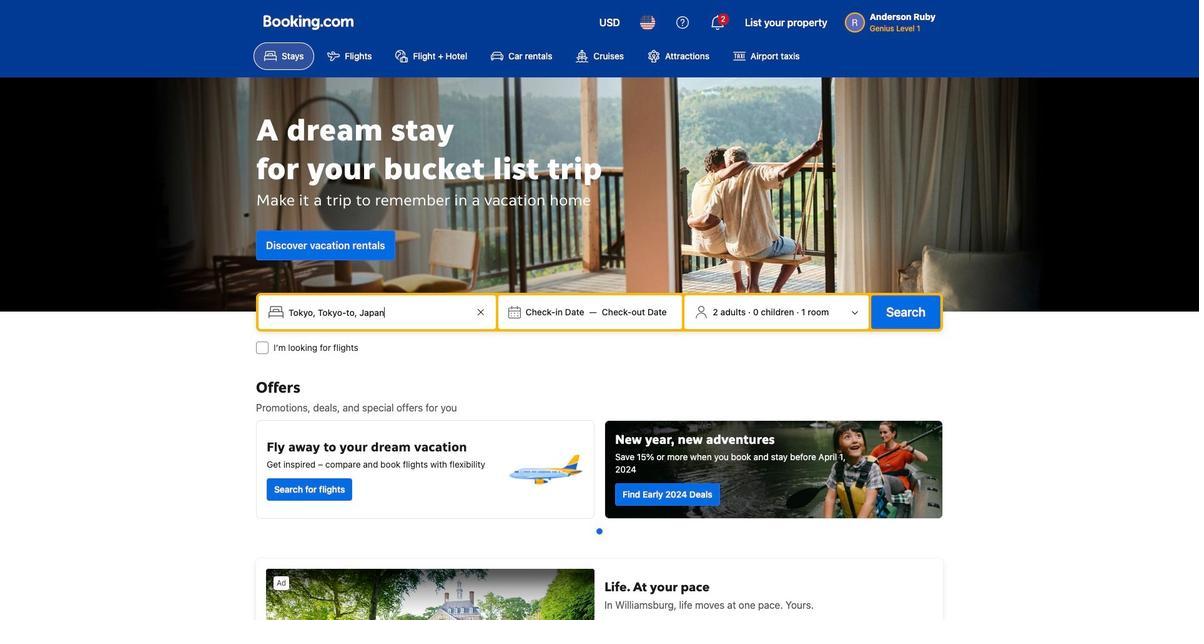 Task type: describe. For each thing, give the bounding box(es) containing it.
fly away to your dream vacation image
[[507, 431, 584, 509]]

advertisement element
[[256, 559, 944, 621]]

your account menu anderson ruby genius level 1 element
[[845, 6, 941, 34]]



Task type: locate. For each thing, give the bounding box(es) containing it.
Where are you going? field
[[284, 301, 473, 324]]

a young girl and woman kayak on a river image
[[606, 421, 943, 519]]

booking.com image
[[264, 15, 354, 30]]

progress bar
[[597, 529, 603, 535]]

main content
[[251, 378, 949, 621]]



Task type: vqa. For each thing, say whether or not it's contained in the screenshot.
Advertisement Element
yes



